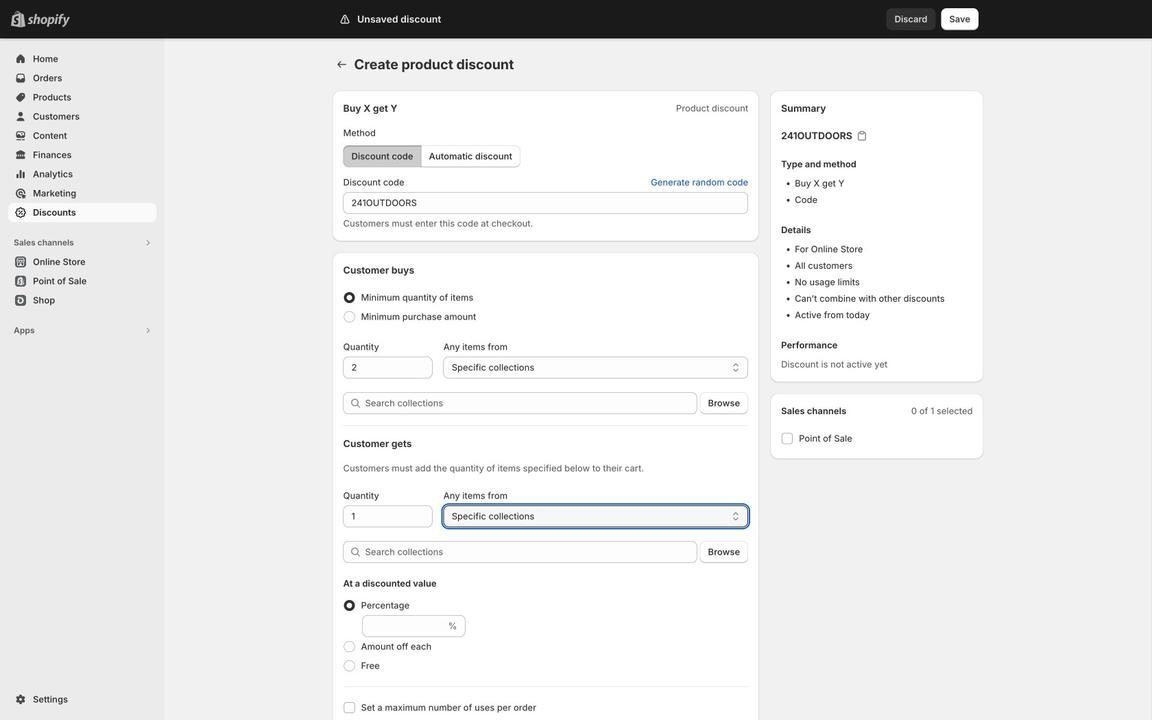 Task type: locate. For each thing, give the bounding box(es) containing it.
None text field
[[343, 357, 433, 379], [343, 506, 433, 528], [343, 357, 433, 379], [343, 506, 433, 528]]

1 vertical spatial search collections text field
[[365, 541, 697, 563]]

0 vertical spatial search collections text field
[[365, 392, 697, 414]]

Search collections text field
[[365, 392, 697, 414], [365, 541, 697, 563]]

2 search collections text field from the top
[[365, 541, 697, 563]]

None text field
[[343, 192, 749, 214], [363, 615, 446, 637], [343, 192, 749, 214], [363, 615, 446, 637]]



Task type: vqa. For each thing, say whether or not it's contained in the screenshot.
Search collections Text Box
yes



Task type: describe. For each thing, give the bounding box(es) containing it.
shopify image
[[27, 14, 70, 27]]

1 search collections text field from the top
[[365, 392, 697, 414]]



